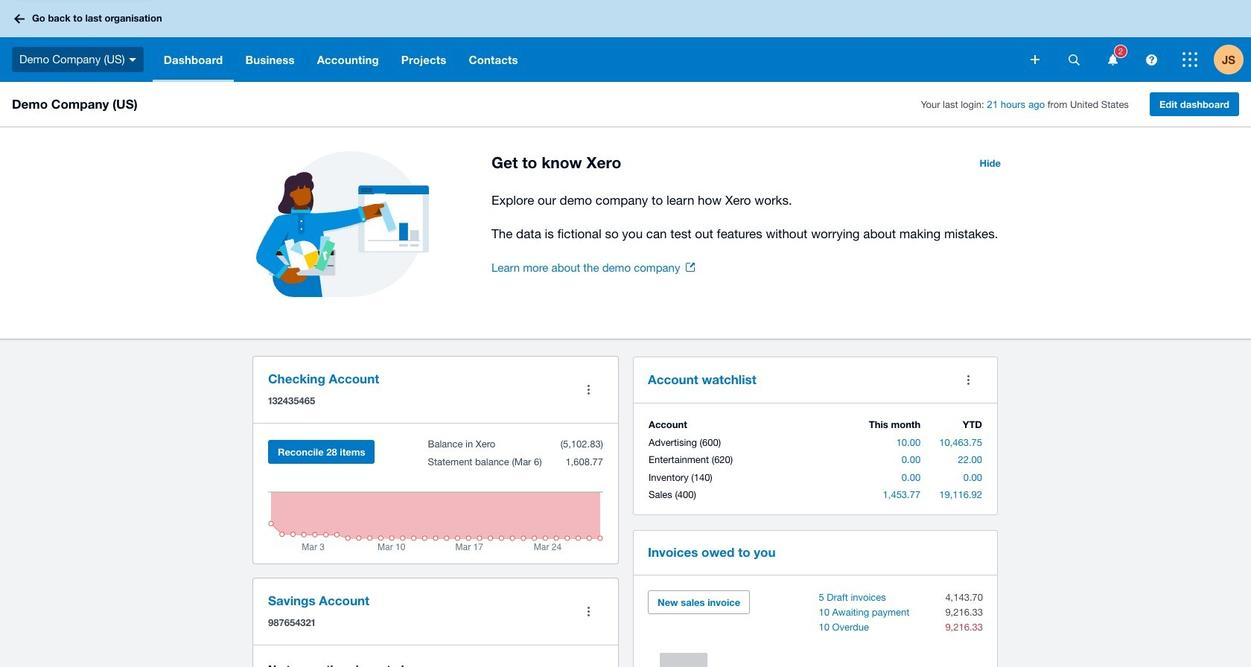 Task type: vqa. For each thing, say whether or not it's contained in the screenshot.
more add line options... "IMAGE" at the left bottom
no



Task type: describe. For each thing, give the bounding box(es) containing it.
accounts watchlist options image
[[953, 365, 983, 395]]

manage menu toggle image
[[573, 375, 603, 405]]

1 horizontal spatial svg image
[[1183, 52, 1198, 67]]

intro banner body element
[[492, 190, 1010, 244]]



Task type: locate. For each thing, give the bounding box(es) containing it.
svg image
[[1183, 52, 1198, 67], [1108, 54, 1117, 65]]

banner
[[0, 0, 1251, 82]]

svg image
[[14, 14, 25, 23], [1068, 54, 1080, 65], [1146, 54, 1157, 65], [1031, 55, 1040, 64], [129, 58, 136, 62]]

0 horizontal spatial svg image
[[1108, 54, 1117, 65]]



